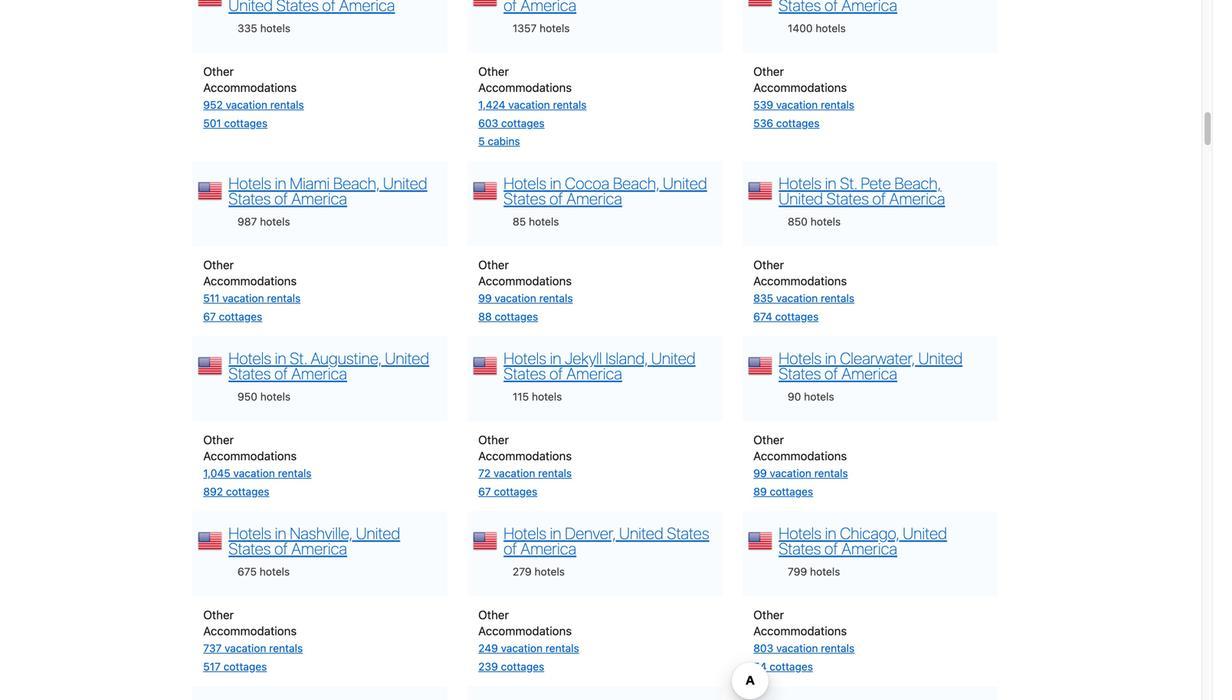 Task type: vqa. For each thing, say whether or not it's contained in the screenshot.
the leftmost Search
no



Task type: locate. For each thing, give the bounding box(es) containing it.
other inside other accommodations 952 vacation rentals 501 cottages
[[203, 64, 234, 78]]

cottages right the 89
[[770, 486, 813, 498]]

67 down 72
[[478, 486, 491, 498]]

0 vertical spatial st.
[[840, 174, 858, 193]]

952 vacation rentals link
[[203, 99, 304, 111]]

cottages inside other accommodations 737 vacation rentals 517 cottages
[[224, 661, 267, 673]]

other for hotels in cocoa beach, united states of america
[[478, 258, 509, 272]]

cottages inside other accommodations 72 vacation rentals 67 cottages
[[494, 486, 538, 498]]

accommodations inside other accommodations 737 vacation rentals 517 cottages
[[203, 625, 297, 638]]

other for hotels in denver, united states of america
[[478, 608, 509, 622]]

other up 737
[[203, 608, 234, 622]]

2 horizontal spatial beach,
[[895, 174, 942, 193]]

of inside hotels in nashville, united states of america 675 hotels
[[274, 539, 288, 559]]

cottages inside other accommodations 803 vacation rentals 54 cottages
[[770, 661, 813, 673]]

hotels inside hotels in denver, united states of america 279 hotels
[[504, 524, 547, 543]]

hotels right "675" on the bottom
[[260, 566, 290, 579]]

0 horizontal spatial beach,
[[333, 174, 380, 193]]

hotels up 799
[[779, 524, 822, 543]]

0 vertical spatial 67 cottages link
[[203, 310, 262, 323]]

67 cottages link
[[203, 310, 262, 323], [478, 486, 538, 498]]

1 horizontal spatial 99 vacation rentals link
[[754, 467, 848, 480]]

hotels up 115
[[504, 349, 547, 368]]

99 inside other accommodations 99 vacation rentals 89 cottages
[[754, 467, 767, 480]]

cottages down 511 vacation rentals link
[[219, 310, 262, 323]]

0 horizontal spatial 99
[[478, 292, 492, 305]]

hotels inside hotels in jekyll island, united states of america 115 hotels
[[504, 349, 547, 368]]

737 vacation rentals link
[[203, 643, 303, 655]]

st. left pete
[[840, 174, 858, 193]]

in left pete
[[825, 174, 837, 193]]

hotels for hotels in clearwater, united states of america
[[779, 349, 822, 368]]

hotels in st. pete beach, united states of america link
[[779, 174, 946, 208]]

beach, right pete
[[895, 174, 942, 193]]

hotels up "675" on the bottom
[[229, 524, 271, 543]]

denver,
[[565, 524, 616, 543]]

cottages for hotels in miami beach, united states of america
[[219, 310, 262, 323]]

in left chicago,
[[825, 524, 837, 543]]

accommodations up 835 vacation rentals link
[[754, 274, 847, 288]]

accommodations inside other accommodations 249 vacation rentals 239 cottages
[[478, 625, 572, 638]]

0 horizontal spatial 67
[[203, 310, 216, 323]]

cottages for hotels in clearwater, united states of america
[[770, 486, 813, 498]]

vacation for hotels in denver, united states of america
[[501, 643, 543, 655]]

99 inside the other accommodations 99 vacation rentals 88 cottages
[[478, 292, 492, 305]]

850
[[788, 215, 808, 228]]

hotels
[[260, 22, 291, 35], [540, 22, 570, 35], [816, 22, 846, 35], [260, 215, 290, 228], [529, 215, 559, 228], [811, 215, 841, 228], [260, 391, 291, 403], [532, 391, 562, 403], [804, 391, 835, 403], [260, 566, 290, 579], [535, 566, 565, 579], [810, 566, 841, 579]]

hotels right 950
[[260, 391, 291, 403]]

rentals inside other accommodations 803 vacation rentals 54 cottages
[[821, 643, 855, 655]]

501
[[203, 117, 221, 129]]

accommodations up the 952 vacation rentals link
[[203, 81, 297, 94]]

other up 72
[[478, 433, 509, 447]]

cottages inside other accommodations 1,045 vacation rentals 892 cottages
[[226, 486, 269, 498]]

hotels inside hotels in nashville, united states of america 675 hotels
[[260, 566, 290, 579]]

in inside hotels in jekyll island, united states of america 115 hotels
[[550, 349, 562, 368]]

beach, inside the hotels in miami beach, united states of america 987 hotels
[[333, 174, 380, 193]]

other up 835 at top
[[754, 258, 784, 272]]

72
[[478, 467, 491, 480]]

cottages down 835 vacation rentals link
[[775, 310, 819, 323]]

other up 88
[[478, 258, 509, 272]]

hotels up the 850
[[779, 174, 822, 193]]

vacation up 54 cottages link
[[777, 643, 818, 655]]

vacation for hotels in jekyll island, united states of america
[[494, 467, 535, 480]]

other accommodations 737 vacation rentals 517 cottages
[[203, 608, 303, 673]]

vacation right 72
[[494, 467, 535, 480]]

accommodations up the 803 vacation rentals link
[[754, 625, 847, 638]]

in inside hotels in chicago, united states of america 799 hotels
[[825, 524, 837, 543]]

in left nashville,
[[275, 524, 286, 543]]

other inside other accommodations 72 vacation rentals 67 cottages
[[478, 433, 509, 447]]

rentals for hotels in cocoa beach, united states of america
[[539, 292, 573, 305]]

st. inside hotels in st. pete beach, united states of america 850 hotels
[[840, 174, 858, 193]]

vacation up the 674 cottages "link"
[[776, 292, 818, 305]]

1 horizontal spatial st.
[[840, 174, 858, 193]]

in for hotels in miami beach, united states of america
[[275, 174, 286, 193]]

835 vacation rentals link
[[754, 292, 855, 305]]

hotels
[[229, 174, 271, 193], [504, 174, 547, 193], [779, 174, 822, 193], [229, 349, 271, 368], [504, 349, 547, 368], [779, 349, 822, 368], [229, 524, 271, 543], [504, 524, 547, 543], [779, 524, 822, 543]]

of inside hotels in st. augustine, united states of america 950 hotels
[[274, 364, 288, 383]]

vacation inside other accommodations 737 vacation rentals 517 cottages
[[225, 643, 266, 655]]

beach, right cocoa
[[613, 174, 660, 193]]

accommodations up 72 vacation rentals link
[[478, 449, 572, 463]]

accommodations inside other accommodations 952 vacation rentals 501 cottages
[[203, 81, 297, 94]]

hotels in miami beach, united states of america link
[[229, 174, 427, 208]]

of
[[274, 189, 288, 208], [550, 189, 563, 208], [873, 189, 886, 208], [274, 364, 288, 383], [550, 364, 563, 383], [825, 364, 838, 383], [274, 539, 288, 559], [504, 539, 517, 559], [825, 539, 838, 559]]

accommodations inside the other accommodations 99 vacation rentals 88 cottages
[[478, 274, 572, 288]]

cottages down 72 vacation rentals link
[[494, 486, 538, 498]]

in for hotels in nashville, united states of america
[[275, 524, 286, 543]]

99 vacation rentals link
[[478, 292, 573, 305], [754, 467, 848, 480]]

in left clearwater,
[[825, 349, 837, 368]]

accommodations inside other accommodations 1,045 vacation rentals 892 cottages
[[203, 449, 297, 463]]

accommodations up 88 cottages "link"
[[478, 274, 572, 288]]

hotels up 987
[[229, 174, 271, 193]]

accommodations inside other accommodations 1,424 vacation rentals 603 cottages 5 cabins
[[478, 81, 572, 94]]

cottages inside other accommodations 835 vacation rentals 674 cottages
[[775, 310, 819, 323]]

hotels inside hotels in st. pete beach, united states of america 850 hotels
[[779, 174, 822, 193]]

0 vertical spatial 67
[[203, 310, 216, 323]]

vacation inside other accommodations 249 vacation rentals 239 cottages
[[501, 643, 543, 655]]

vacation for hotels in chicago, united states of america
[[777, 643, 818, 655]]

99 up 88
[[478, 292, 492, 305]]

1 beach, from the left
[[333, 174, 380, 193]]

hotels in jekyll island, united states of america 115 hotels
[[504, 349, 696, 403]]

accommodations for hotels in clearwater, united states of america
[[754, 449, 847, 463]]

536 cottages link
[[754, 117, 820, 129]]

hotels right 987
[[260, 215, 290, 228]]

hotels right 279
[[535, 566, 565, 579]]

in left cocoa
[[550, 174, 562, 193]]

835
[[754, 292, 774, 305]]

hotels in jekyll island, united states of america link
[[504, 349, 696, 383]]

vacation inside other accommodations 952 vacation rentals 501 cottages
[[226, 99, 267, 111]]

1 vertical spatial 99
[[754, 467, 767, 480]]

other up 952 on the top left
[[203, 64, 234, 78]]

hotels for hotels in miami beach, united states of america
[[229, 174, 271, 193]]

1 vertical spatial 99 vacation rentals link
[[754, 467, 848, 480]]

99 vacation rentals link for 90
[[754, 467, 848, 480]]

states inside hotels in cocoa beach, united states of america 85 hotels
[[504, 189, 546, 208]]

beach,
[[333, 174, 380, 193], [613, 174, 660, 193], [895, 174, 942, 193]]

other inside other accommodations 1,045 vacation rentals 892 cottages
[[203, 433, 234, 447]]

united inside the hotels in miami beach, united states of america 987 hotels
[[383, 174, 427, 193]]

united inside hotels in clearwater, united states of america 90 hotels
[[919, 349, 963, 368]]

99
[[478, 292, 492, 305], [754, 467, 767, 480]]

249 vacation rentals link
[[478, 643, 579, 655]]

1 horizontal spatial 99
[[754, 467, 767, 480]]

1 vertical spatial 67
[[478, 486, 491, 498]]

other for hotels in st. augustine, united states of america
[[203, 433, 234, 447]]

892
[[203, 486, 223, 498]]

other up 539
[[754, 64, 784, 78]]

st. inside hotels in st. augustine, united states of america 950 hotels
[[290, 349, 307, 368]]

hotels right '85'
[[529, 215, 559, 228]]

803 vacation rentals link
[[754, 643, 855, 655]]

hotels for hotels in cocoa beach, united states of america
[[504, 174, 547, 193]]

united
[[383, 174, 427, 193], [663, 174, 707, 193], [779, 189, 823, 208], [385, 349, 429, 368], [651, 349, 696, 368], [919, 349, 963, 368], [356, 524, 400, 543], [619, 524, 664, 543], [903, 524, 947, 543]]

accommodations inside other accommodations 803 vacation rentals 54 cottages
[[754, 625, 847, 638]]

hotels in cocoa beach, united states of america 85 hotels
[[504, 174, 707, 228]]

67 down 511
[[203, 310, 216, 323]]

hotels inside hotels in jekyll island, united states of america 115 hotels
[[532, 391, 562, 403]]

in left jekyll
[[550, 349, 562, 368]]

in for hotels in jekyll island, united states of america
[[550, 349, 562, 368]]

0 horizontal spatial st.
[[290, 349, 307, 368]]

vacation up '892 cottages' link
[[233, 467, 275, 480]]

vacation inside other accommodations 72 vacation rentals 67 cottages
[[494, 467, 535, 480]]

rentals for hotels in st. pete beach, united states of america
[[821, 292, 855, 305]]

of inside the hotels in miami beach, united states of america 987 hotels
[[274, 189, 288, 208]]

hotels in cocoa beach, united states of america link
[[504, 174, 707, 208]]

other inside other accommodations 511 vacation rentals 67 cottages
[[203, 258, 234, 272]]

cottages down the 952 vacation rentals link
[[224, 117, 268, 129]]

rentals inside the other accommodations 99 vacation rentals 88 cottages
[[539, 292, 573, 305]]

vacation up 239 cottages link
[[501, 643, 543, 655]]

other for hotels in nashville, united states of america
[[203, 608, 234, 622]]

other for hotels in st. pete beach, united states of america
[[754, 258, 784, 272]]

hotels up 90
[[779, 349, 822, 368]]

other for hotels in clearwater, united states of america
[[754, 433, 784, 447]]

states inside hotels in denver, united states of america 279 hotels
[[667, 524, 710, 543]]

in left miami
[[275, 174, 286, 193]]

beach, right miami
[[333, 174, 380, 193]]

hotels right 115
[[532, 391, 562, 403]]

america inside hotels in denver, united states of america 279 hotels
[[521, 539, 577, 559]]

other inside other accommodations 737 vacation rentals 517 cottages
[[203, 608, 234, 622]]

other inside other accommodations 99 vacation rentals 89 cottages
[[754, 433, 784, 447]]

1 vertical spatial 67 cottages link
[[478, 486, 538, 498]]

vacation inside the other accommodations 99 vacation rentals 88 cottages
[[495, 292, 537, 305]]

hotels right 799
[[810, 566, 841, 579]]

of inside hotels in st. pete beach, united states of america 850 hotels
[[873, 189, 886, 208]]

in inside hotels in clearwater, united states of america 90 hotels
[[825, 349, 837, 368]]

hotels in denver, united states of america 279 hotels
[[504, 524, 710, 579]]

in inside hotels in cocoa beach, united states of america 85 hotels
[[550, 174, 562, 193]]

other
[[203, 64, 234, 78], [478, 64, 509, 78], [754, 64, 784, 78], [203, 258, 234, 272], [478, 258, 509, 272], [754, 258, 784, 272], [203, 433, 234, 447], [478, 433, 509, 447], [754, 433, 784, 447], [203, 608, 234, 622], [478, 608, 509, 622], [754, 608, 784, 622]]

america inside hotels in nashville, united states of america 675 hotels
[[291, 539, 347, 559]]

hotels inside hotels in st. augustine, united states of america 950 hotels
[[229, 349, 271, 368]]

america inside hotels in cocoa beach, united states of america 85 hotels
[[567, 189, 622, 208]]

vacation up 501 cottages link
[[226, 99, 267, 111]]

cottages inside other accommodations 249 vacation rentals 239 cottages
[[501, 661, 545, 673]]

2 beach, from the left
[[613, 174, 660, 193]]

99 vacation rentals link up 89 cottages link
[[754, 467, 848, 480]]

in left augustine,
[[275, 349, 286, 368]]

other inside other accommodations 835 vacation rentals 674 cottages
[[754, 258, 784, 272]]

hotels in miami beach, united states of america 987 hotels
[[229, 174, 427, 228]]

accommodations up 539 vacation rentals link
[[754, 81, 847, 94]]

pete
[[861, 174, 891, 193]]

in inside hotels in denver, united states of america 279 hotels
[[550, 524, 562, 543]]

cottages inside the other accommodations 99 vacation rentals 88 cottages
[[495, 310, 538, 323]]

accommodations for hotels in cocoa beach, united states of america
[[478, 274, 572, 288]]

other accommodations 99 vacation rentals 88 cottages
[[478, 258, 573, 323]]

hotels right 90
[[804, 391, 835, 403]]

cottages down 539 vacation rentals link
[[776, 117, 820, 129]]

in for hotels in clearwater, united states of america
[[825, 349, 837, 368]]

accommodations up '1,045 vacation rentals' link
[[203, 449, 297, 463]]

0 vertical spatial 99 vacation rentals link
[[478, 292, 573, 305]]

cottages inside other accommodations 511 vacation rentals 67 cottages
[[219, 310, 262, 323]]

hotels in denver, united states of america link
[[504, 524, 710, 559]]

st. for augustine,
[[290, 349, 307, 368]]

accommodations up 1,424 vacation rentals "link"
[[478, 81, 572, 94]]

hotels right the 850
[[811, 215, 841, 228]]

67 cottages link for hotels in jekyll island, united states of america
[[478, 486, 538, 498]]

accommodations up 737 vacation rentals link on the bottom left
[[203, 625, 297, 638]]

hotels up 950
[[229, 349, 271, 368]]

89 cottages link
[[754, 486, 813, 498]]

states
[[229, 189, 271, 208], [504, 189, 546, 208], [827, 189, 869, 208], [229, 364, 271, 383], [504, 364, 546, 383], [779, 364, 821, 383], [667, 524, 710, 543], [229, 539, 271, 559], [779, 539, 821, 559]]

accommodations for hotels in denver, united states of america
[[478, 625, 572, 638]]

1,045 vacation rentals link
[[203, 467, 312, 480]]

cottages down 1,424 vacation rentals "link"
[[501, 117, 545, 129]]

249
[[478, 643, 498, 655]]

0 vertical spatial 99
[[478, 292, 492, 305]]

other up 511
[[203, 258, 234, 272]]

1,424
[[478, 99, 506, 111]]

cottages for hotels in st. augustine, united states of america
[[226, 486, 269, 498]]

augustine,
[[311, 349, 382, 368]]

cottages down 249 vacation rentals link
[[501, 661, 545, 673]]

1 horizontal spatial beach,
[[613, 174, 660, 193]]

of inside hotels in chicago, united states of america 799 hotels
[[825, 539, 838, 559]]

hotels inside the hotels in miami beach, united states of america 987 hotels
[[229, 174, 271, 193]]

99 vacation rentals link up 88 cottages "link"
[[478, 292, 573, 305]]

1357
[[513, 22, 537, 35]]

accommodations up 249 vacation rentals link
[[478, 625, 572, 638]]

rentals for hotels in jekyll island, united states of america
[[538, 467, 572, 480]]

239
[[478, 661, 498, 673]]

other inside other accommodations 803 vacation rentals 54 cottages
[[754, 608, 784, 622]]

accommodations
[[203, 81, 297, 94], [478, 81, 572, 94], [754, 81, 847, 94], [203, 274, 297, 288], [478, 274, 572, 288], [754, 274, 847, 288], [203, 449, 297, 463], [478, 449, 572, 463], [754, 449, 847, 463], [203, 625, 297, 638], [478, 625, 572, 638], [754, 625, 847, 638]]

1,045
[[203, 467, 231, 480]]

hotels inside hotels in cocoa beach, united states of america 85 hotels
[[504, 174, 547, 193]]

states inside hotels in clearwater, united states of america 90 hotels
[[779, 364, 821, 383]]

america
[[291, 189, 347, 208], [567, 189, 622, 208], [890, 189, 946, 208], [291, 364, 347, 383], [567, 364, 622, 383], [842, 364, 898, 383], [291, 539, 347, 559], [521, 539, 577, 559], [842, 539, 898, 559]]

vacation for hotels in st. pete beach, united states of america
[[776, 292, 818, 305]]

vacation up 603 cottages "link"
[[509, 99, 550, 111]]

vacation
[[226, 99, 267, 111], [509, 99, 550, 111], [776, 99, 818, 111], [222, 292, 264, 305], [495, 292, 537, 305], [776, 292, 818, 305], [233, 467, 275, 480], [494, 467, 535, 480], [770, 467, 812, 480], [225, 643, 266, 655], [501, 643, 543, 655], [777, 643, 818, 655]]

cottages inside other accommodations 539 vacation rentals 536 cottages
[[776, 117, 820, 129]]

in for hotels in st. pete beach, united states of america
[[825, 174, 837, 193]]

other accommodations 539 vacation rentals 536 cottages
[[754, 64, 855, 129]]

vacation up 88 cottages "link"
[[495, 292, 537, 305]]

accommodations up 89 cottages link
[[754, 449, 847, 463]]

vacation for hotels in cocoa beach, united states of america
[[495, 292, 537, 305]]

accommodations inside other accommodations 835 vacation rentals 674 cottages
[[754, 274, 847, 288]]

rentals for hotels in miami beach, united states of america
[[267, 292, 301, 305]]

517 cottages link
[[203, 661, 267, 673]]

1 horizontal spatial 67 cottages link
[[478, 486, 538, 498]]

54
[[754, 661, 767, 673]]

1 horizontal spatial 67
[[478, 486, 491, 498]]

cottages down the 803 vacation rentals link
[[770, 661, 813, 673]]

cottages inside other accommodations 99 vacation rentals 89 cottages
[[770, 486, 813, 498]]

rentals inside other accommodations 835 vacation rentals 674 cottages
[[821, 292, 855, 305]]

rentals inside other accommodations 1,045 vacation rentals 892 cottages
[[278, 467, 312, 480]]

accommodations up 511 vacation rentals link
[[203, 274, 297, 288]]

hotels inside hotels in chicago, united states of america 799 hotels
[[810, 566, 841, 579]]

cottages down 737 vacation rentals link on the bottom left
[[224, 661, 267, 673]]

other accommodations 1,045 vacation rentals 892 cottages
[[203, 433, 312, 498]]

cottages down '1,045 vacation rentals' link
[[226, 486, 269, 498]]

vacation up 536 cottages link
[[776, 99, 818, 111]]

other up 803
[[754, 608, 784, 622]]

1 vertical spatial st.
[[290, 349, 307, 368]]

hotels up '85'
[[504, 174, 547, 193]]

in inside the hotels in miami beach, united states of america 987 hotels
[[275, 174, 286, 193]]

vacation up the 517 cottages link
[[225, 643, 266, 655]]

other for hotels in miami beach, united states of america
[[203, 258, 234, 272]]

3 beach, from the left
[[895, 174, 942, 193]]

hotels inside the hotels in miami beach, united states of america 987 hotels
[[260, 215, 290, 228]]

america inside hotels in clearwater, united states of america 90 hotels
[[842, 364, 898, 383]]

in inside hotels in st. augustine, united states of america 950 hotels
[[275, 349, 286, 368]]

hotels for hotels in jekyll island, united states of america
[[504, 349, 547, 368]]

in inside hotels in nashville, united states of america 675 hotels
[[275, 524, 286, 543]]

other up 1,424
[[478, 64, 509, 78]]

rentals inside other accommodations 952 vacation rentals 501 cottages
[[270, 99, 304, 111]]

vacation inside other accommodations 511 vacation rentals 67 cottages
[[222, 292, 264, 305]]

in inside hotels in st. pete beach, united states of america 850 hotels
[[825, 174, 837, 193]]

of inside hotels in jekyll island, united states of america 115 hotels
[[550, 364, 563, 383]]

cottages right 88
[[495, 310, 538, 323]]

accommodations for hotels in nashville, united states of america
[[203, 625, 297, 638]]

99 up the 89
[[754, 467, 767, 480]]

other up 1,045
[[203, 433, 234, 447]]

115
[[513, 391, 529, 403]]

st. left augustine,
[[290, 349, 307, 368]]

rentals inside other accommodations 539 vacation rentals 536 cottages
[[821, 99, 855, 111]]

other accommodations 952 vacation rentals 501 cottages
[[203, 64, 304, 129]]

rentals
[[270, 99, 304, 111], [553, 99, 587, 111], [821, 99, 855, 111], [267, 292, 301, 305], [539, 292, 573, 305], [821, 292, 855, 305], [278, 467, 312, 480], [538, 467, 572, 480], [815, 467, 848, 480], [269, 643, 303, 655], [546, 643, 579, 655], [821, 643, 855, 655]]

other up the 89
[[754, 433, 784, 447]]

vacation up 89 cottages link
[[770, 467, 812, 480]]

rentals inside other accommodations 99 vacation rentals 89 cottages
[[815, 467, 848, 480]]

vacation right 511
[[222, 292, 264, 305]]

vacation for hotels in miami beach, united states of america
[[222, 292, 264, 305]]

0 horizontal spatial 67 cottages link
[[203, 310, 262, 323]]

0 horizontal spatial 99 vacation rentals link
[[478, 292, 573, 305]]

hotels up 279
[[504, 524, 547, 543]]

accommodations for hotels in st. pete beach, united states of america
[[754, 274, 847, 288]]

517
[[203, 661, 221, 673]]

other up 249
[[478, 608, 509, 622]]

in
[[275, 174, 286, 193], [550, 174, 562, 193], [825, 174, 837, 193], [275, 349, 286, 368], [550, 349, 562, 368], [825, 349, 837, 368], [275, 524, 286, 543], [550, 524, 562, 543], [825, 524, 837, 543]]

67 inside other accommodations 72 vacation rentals 67 cottages
[[478, 486, 491, 498]]

603 cottages link
[[478, 117, 545, 129]]

other inside other accommodations 249 vacation rentals 239 cottages
[[478, 608, 509, 622]]

67 cottages link down 72 vacation rentals link
[[478, 486, 538, 498]]

67 cottages link down 511 vacation rentals link
[[203, 310, 262, 323]]

hotels in nashville, united states of america 675 hotels
[[229, 524, 400, 579]]

in left denver,
[[550, 524, 562, 543]]

beach, inside hotels in st. pete beach, united states of america 850 hotels
[[895, 174, 942, 193]]

987
[[238, 215, 257, 228]]



Task type: describe. For each thing, give the bounding box(es) containing it.
nashville,
[[290, 524, 352, 543]]

vacation inside other accommodations 1,424 vacation rentals 603 cottages 5 cabins
[[509, 99, 550, 111]]

states inside hotels in st. augustine, united states of america 950 hotels
[[229, 364, 271, 383]]

hotels right 1357
[[540, 22, 570, 35]]

85
[[513, 215, 526, 228]]

536
[[754, 117, 774, 129]]

67 cottages link for hotels in miami beach, united states of america
[[203, 310, 262, 323]]

united inside hotels in st. augustine, united states of america 950 hotels
[[385, 349, 429, 368]]

99 vacation rentals link for america
[[478, 292, 573, 305]]

539 vacation rentals link
[[754, 99, 855, 111]]

other accommodations 803 vacation rentals 54 cottages
[[754, 608, 855, 673]]

239 cottages link
[[478, 661, 545, 673]]

hotels in clearwater, united states of america 90 hotels
[[779, 349, 963, 403]]

1400 hotels
[[788, 22, 846, 35]]

cottages for hotels in jekyll island, united states of america
[[494, 486, 538, 498]]

other for hotels in jekyll island, united states of america
[[478, 433, 509, 447]]

states inside the hotels in miami beach, united states of america 987 hotels
[[229, 189, 271, 208]]

cottages inside other accommodations 952 vacation rentals 501 cottages
[[224, 117, 268, 129]]

cottages for hotels in denver, united states of america
[[501, 661, 545, 673]]

states inside hotels in nashville, united states of america 675 hotels
[[229, 539, 271, 559]]

rentals for hotels in denver, united states of america
[[546, 643, 579, 655]]

99 for hotels in cocoa beach, united states of america
[[478, 292, 492, 305]]

accommodations for hotels in miami beach, united states of america
[[203, 274, 297, 288]]

335
[[238, 22, 257, 35]]

other inside other accommodations 1,424 vacation rentals 603 cottages 5 cabins
[[478, 64, 509, 78]]

states inside hotels in st. pete beach, united states of america 850 hotels
[[827, 189, 869, 208]]

539
[[754, 99, 774, 111]]

states inside hotels in chicago, united states of america 799 hotels
[[779, 539, 821, 559]]

501 cottages link
[[203, 117, 268, 129]]

cocoa
[[565, 174, 610, 193]]

72 vacation rentals link
[[478, 467, 572, 480]]

cottages for hotels in st. pete beach, united states of america
[[775, 310, 819, 323]]

67 for hotels in miami beach, united states of america
[[203, 310, 216, 323]]

88 cottages link
[[478, 310, 538, 323]]

803
[[754, 643, 774, 655]]

rentals for hotels in st. augustine, united states of america
[[278, 467, 312, 480]]

vacation for hotels in st. augustine, united states of america
[[233, 467, 275, 480]]

other accommodations 835 vacation rentals 674 cottages
[[754, 258, 855, 323]]

hotels inside hotels in clearwater, united states of america 90 hotels
[[804, 391, 835, 403]]

1,424 vacation rentals link
[[478, 99, 587, 111]]

of inside hotels in denver, united states of america 279 hotels
[[504, 539, 517, 559]]

675
[[238, 566, 257, 579]]

clearwater,
[[840, 349, 915, 368]]

other accommodations 511 vacation rentals 67 cottages
[[203, 258, 301, 323]]

vacation inside other accommodations 539 vacation rentals 536 cottages
[[776, 99, 818, 111]]

vacation for hotels in clearwater, united states of america
[[770, 467, 812, 480]]

hotels for hotels in chicago, united states of america
[[779, 524, 822, 543]]

in for hotels in chicago, united states of america
[[825, 524, 837, 543]]

cabins
[[488, 135, 520, 148]]

accommodations for hotels in chicago, united states of america
[[754, 625, 847, 638]]

rentals for hotels in nashville, united states of america
[[269, 643, 303, 655]]

cottages for hotels in cocoa beach, united states of america
[[495, 310, 538, 323]]

hotels right 1400 at the top right of page
[[816, 22, 846, 35]]

accommodations for hotels in jekyll island, united states of america
[[478, 449, 572, 463]]

1400
[[788, 22, 813, 35]]

5
[[478, 135, 485, 148]]

hotels for hotels in denver, united states of america
[[504, 524, 547, 543]]

other accommodations 99 vacation rentals 89 cottages
[[754, 433, 848, 498]]

hotels in st. pete beach, united states of america 850 hotels
[[779, 174, 946, 228]]

737
[[203, 643, 222, 655]]

279
[[513, 566, 532, 579]]

united inside hotels in st. pete beach, united states of america 850 hotels
[[779, 189, 823, 208]]

other accommodations 72 vacation rentals 67 cottages
[[478, 433, 572, 498]]

accommodations inside other accommodations 539 vacation rentals 536 cottages
[[754, 81, 847, 94]]

67 for hotels in jekyll island, united states of america
[[478, 486, 491, 498]]

america inside the hotels in miami beach, united states of america 987 hotels
[[291, 189, 347, 208]]

cottages inside other accommodations 1,424 vacation rentals 603 cottages 5 cabins
[[501, 117, 545, 129]]

hotels inside hotels in st. augustine, united states of america 950 hotels
[[260, 391, 291, 403]]

america inside hotels in jekyll island, united states of america 115 hotels
[[567, 364, 622, 383]]

beach, for cocoa
[[613, 174, 660, 193]]

511 vacation rentals link
[[203, 292, 301, 305]]

beach, for miami
[[333, 174, 380, 193]]

united inside hotels in nashville, united states of america 675 hotels
[[356, 524, 400, 543]]

cottages for hotels in nashville, united states of america
[[224, 661, 267, 673]]

other for hotels in chicago, united states of america
[[754, 608, 784, 622]]

1357 hotels
[[513, 22, 570, 35]]

st. for pete
[[840, 174, 858, 193]]

other accommodations 249 vacation rentals 239 cottages
[[478, 608, 579, 673]]

674
[[754, 310, 773, 323]]

335 hotels
[[238, 22, 291, 35]]

united inside hotels in jekyll island, united states of america 115 hotels
[[651, 349, 696, 368]]

950
[[238, 391, 258, 403]]

hotels in nashville, united states of america link
[[229, 524, 400, 559]]

in for hotels in st. augustine, united states of america
[[275, 349, 286, 368]]

89
[[754, 486, 767, 498]]

952
[[203, 99, 223, 111]]

892 cottages link
[[203, 486, 269, 498]]

miami
[[290, 174, 330, 193]]

jekyll
[[565, 349, 602, 368]]

united inside hotels in denver, united states of america 279 hotels
[[619, 524, 664, 543]]

vacation for hotels in nashville, united states of america
[[225, 643, 266, 655]]

of inside hotels in clearwater, united states of america 90 hotels
[[825, 364, 838, 383]]

rentals inside other accommodations 1,424 vacation rentals 603 cottages 5 cabins
[[553, 99, 587, 111]]

other inside other accommodations 539 vacation rentals 536 cottages
[[754, 64, 784, 78]]

hotels right 335 at the top
[[260, 22, 291, 35]]

other accommodations 1,424 vacation rentals 603 cottages 5 cabins
[[478, 64, 587, 148]]

hotels for hotels in nashville, united states of america
[[229, 524, 271, 543]]

america inside hotels in st. augustine, united states of america 950 hotels
[[291, 364, 347, 383]]

rentals for hotels in chicago, united states of america
[[821, 643, 855, 655]]

chicago,
[[840, 524, 900, 543]]

hotels in st. augustine, united states of america 950 hotels
[[229, 349, 429, 403]]

hotels in clearwater, united states of america link
[[779, 349, 963, 383]]

america inside hotels in chicago, united states of america 799 hotels
[[842, 539, 898, 559]]

hotels inside hotels in st. pete beach, united states of america 850 hotels
[[811, 215, 841, 228]]

united inside hotels in chicago, united states of america 799 hotels
[[903, 524, 947, 543]]

99 for hotels in clearwater, united states of america
[[754, 467, 767, 480]]

of inside hotels in cocoa beach, united states of america 85 hotels
[[550, 189, 563, 208]]

hotels inside hotels in cocoa beach, united states of america 85 hotels
[[529, 215, 559, 228]]

states inside hotels in jekyll island, united states of america 115 hotels
[[504, 364, 546, 383]]

hotels in chicago, united states of america link
[[779, 524, 947, 559]]

799
[[788, 566, 807, 579]]

90
[[788, 391, 801, 403]]

hotels inside hotels in denver, united states of america 279 hotels
[[535, 566, 565, 579]]

54 cottages link
[[754, 661, 813, 673]]

united inside hotels in cocoa beach, united states of america 85 hotels
[[663, 174, 707, 193]]

88
[[478, 310, 492, 323]]

hotels for hotels in st. augustine, united states of america
[[229, 349, 271, 368]]

america inside hotels in st. pete beach, united states of america 850 hotels
[[890, 189, 946, 208]]

accommodations for hotels in st. augustine, united states of america
[[203, 449, 297, 463]]

in for hotels in denver, united states of america
[[550, 524, 562, 543]]

island,
[[606, 349, 648, 368]]

511
[[203, 292, 220, 305]]

5 cabins link
[[478, 135, 520, 148]]

cottages for hotels in chicago, united states of america
[[770, 661, 813, 673]]

hotels for hotels in st. pete beach, united states of america
[[779, 174, 822, 193]]

603
[[478, 117, 498, 129]]

rentals for hotels in clearwater, united states of america
[[815, 467, 848, 480]]

in for hotels in cocoa beach, united states of america
[[550, 174, 562, 193]]

hotels in chicago, united states of america 799 hotels
[[779, 524, 947, 579]]

hotels in st. augustine, united states of america link
[[229, 349, 429, 383]]

674 cottages link
[[754, 310, 819, 323]]



